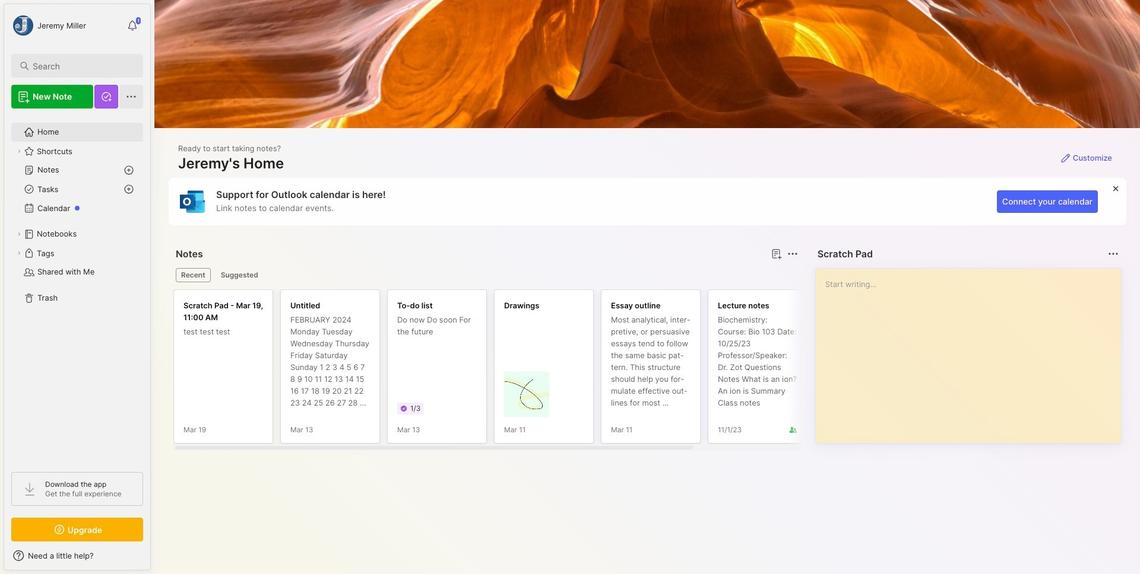 Task type: vqa. For each thing, say whether or not it's contained in the screenshot.
tree in the Main element
yes



Task type: describe. For each thing, give the bounding box(es) containing it.
main element
[[0, 0, 154, 575]]

1 tab from the left
[[176, 268, 211, 283]]

Start writing… text field
[[825, 269, 1120, 434]]

WHAT'S NEW field
[[4, 547, 150, 566]]

tree inside "main" 'element'
[[4, 116, 150, 462]]

2 more actions field from the left
[[1105, 246, 1122, 262]]

1 more actions field from the left
[[784, 246, 801, 262]]

Search text field
[[33, 61, 132, 72]]

more actions image
[[785, 247, 800, 261]]



Task type: locate. For each thing, give the bounding box(es) containing it.
Account field
[[11, 14, 86, 37]]

expand tags image
[[15, 250, 23, 257]]

tab
[[176, 268, 211, 283], [215, 268, 263, 283]]

tree
[[4, 116, 150, 462]]

0 horizontal spatial tab
[[176, 268, 211, 283]]

expand notebooks image
[[15, 231, 23, 238]]

1 horizontal spatial more actions field
[[1105, 246, 1122, 262]]

2 tab from the left
[[215, 268, 263, 283]]

click to collapse image
[[150, 553, 159, 567]]

more actions image
[[1106, 247, 1120, 261]]

1 horizontal spatial tab
[[215, 268, 263, 283]]

thumbnail image
[[504, 372, 549, 417]]

row group
[[173, 290, 922, 451]]

tab list
[[176, 268, 796, 283]]

none search field inside "main" 'element'
[[33, 59, 132, 73]]

More actions field
[[784, 246, 801, 262], [1105, 246, 1122, 262]]

None search field
[[33, 59, 132, 73]]

0 horizontal spatial more actions field
[[784, 246, 801, 262]]



